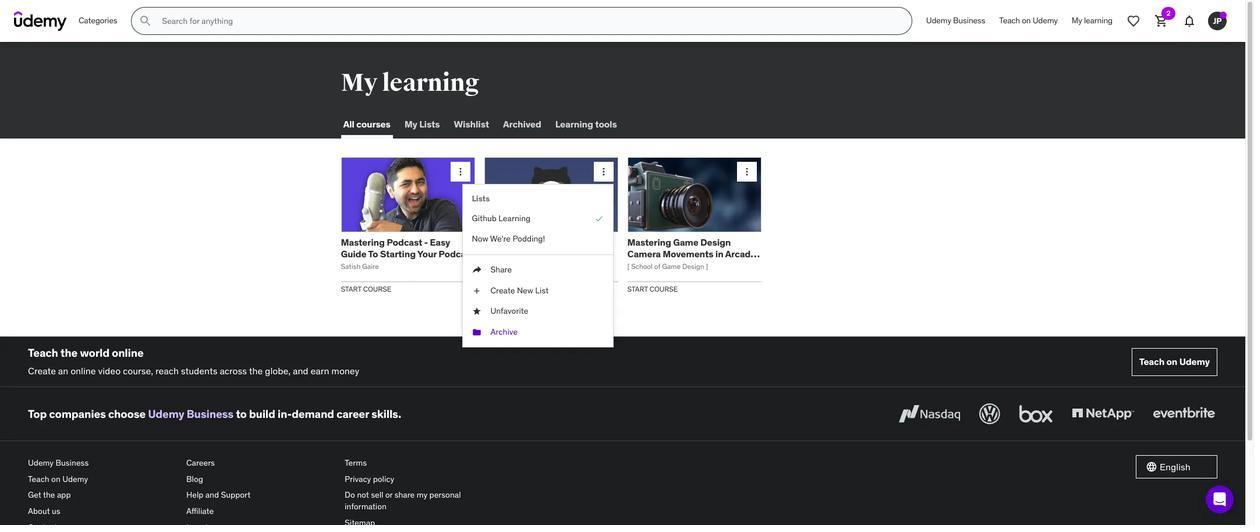 Task type: locate. For each thing, give the bounding box(es) containing it.
start for mastering game design camera movements in arcade studio
[[628, 285, 648, 293]]

0 horizontal spatial start course
[[341, 285, 392, 293]]

1 vertical spatial learning
[[382, 68, 480, 98]]

1 horizontal spatial mastering
[[628, 237, 672, 248]]

the right get
[[43, 490, 55, 501]]

submit search image
[[139, 14, 153, 28]]

xsmall image inside unfavorite button
[[472, 306, 482, 317]]

1 vertical spatial online
[[71, 365, 96, 377]]

github learning button
[[463, 208, 613, 229]]

careers
[[186, 458, 215, 469]]

all courses link
[[341, 111, 393, 139]]

git & github crash course: create a repository from scratch! link
[[484, 237, 603, 271]]

0 horizontal spatial lists
[[420, 119, 440, 130]]

xsmall image
[[472, 265, 482, 276], [472, 285, 482, 297], [472, 306, 482, 317], [472, 327, 482, 338]]

start down school
[[628, 285, 648, 293]]

careers blog help and support affiliate
[[186, 458, 251, 517]]

get the app link
[[28, 488, 177, 504]]

0 horizontal spatial learning
[[382, 68, 480, 98]]

0 vertical spatial and
[[293, 365, 309, 377]]

1 horizontal spatial teach on udemy
[[1140, 356, 1211, 368]]

help
[[186, 490, 204, 501]]

course:
[[567, 237, 600, 248]]

0 vertical spatial teach on udemy link
[[993, 7, 1066, 35]]

volkswagen image
[[978, 402, 1003, 427]]

online up course, at the left
[[112, 346, 144, 360]]

my
[[1072, 15, 1083, 26], [341, 68, 378, 98], [405, 119, 418, 130]]

on for rightmost teach on udemy link
[[1167, 356, 1178, 368]]

taulien
[[504, 262, 526, 271]]

0 horizontal spatial online
[[71, 365, 96, 377]]

create
[[484, 248, 513, 260], [491, 285, 515, 296], [28, 365, 56, 377]]

0 vertical spatial design
[[701, 237, 731, 248]]

of
[[655, 262, 661, 271]]

1 vertical spatial teach on udemy link
[[1132, 348, 1218, 376]]

1 horizontal spatial course options image
[[741, 166, 753, 178]]

and left earn
[[293, 365, 309, 377]]

studio
[[628, 259, 657, 271]]

2 vertical spatial my
[[405, 119, 418, 130]]

teach
[[1000, 15, 1021, 26], [28, 346, 58, 360], [1140, 356, 1165, 368], [28, 474, 49, 485]]

get
[[28, 490, 41, 501]]

1 vertical spatial and
[[206, 490, 219, 501]]

0 horizontal spatial my learning
[[341, 68, 480, 98]]

on inside udemy business teach on udemy get the app about us
[[51, 474, 60, 485]]

1 mastering from the left
[[341, 237, 385, 248]]

0 horizontal spatial start
[[341, 285, 362, 293]]

game right of
[[663, 262, 681, 271]]

netapp image
[[1070, 402, 1137, 427]]

2 horizontal spatial course
[[650, 285, 678, 293]]

1 vertical spatial create
[[491, 285, 515, 296]]

repository
[[522, 248, 570, 260]]

students
[[181, 365, 218, 377]]

-
[[424, 237, 428, 248]]

mastering up the 'studio'
[[628, 237, 672, 248]]

1 horizontal spatial podcast
[[439, 248, 474, 260]]

all
[[343, 119, 355, 130]]

course down [ school of game design ]
[[650, 285, 678, 293]]

blog
[[186, 474, 203, 485]]

my learning up the my lists
[[341, 68, 480, 98]]

0 horizontal spatial course options image
[[455, 166, 466, 178]]

my learning left wishlist icon at the top
[[1072, 15, 1113, 26]]

2 course from the left
[[507, 285, 535, 293]]

1 horizontal spatial teach on udemy link
[[993, 7, 1066, 35]]

companies
[[49, 407, 106, 421]]

my left wishlist icon at the top
[[1072, 15, 1083, 26]]

mastering inside mastering podcast -  easy guide to starting your podcast satish gaire
[[341, 237, 385, 248]]

0 vertical spatial teach on udemy
[[1000, 15, 1059, 26]]

my for the my learning link
[[1072, 15, 1083, 26]]

2 horizontal spatial my
[[1072, 15, 1083, 26]]

0 horizontal spatial mastering
[[341, 237, 385, 248]]

wishlist image
[[1127, 14, 1141, 28]]

Search for anything text field
[[160, 11, 898, 31]]

not
[[357, 490, 369, 501]]

1 horizontal spatial lists
[[472, 193, 490, 204]]

1 vertical spatial business
[[187, 407, 234, 421]]

2 vertical spatial teach on udemy link
[[28, 472, 177, 488]]

1 start course from the left
[[341, 285, 392, 293]]

start down the share
[[484, 285, 505, 293]]

3 start from the left
[[628, 285, 648, 293]]

0 horizontal spatial course
[[363, 285, 392, 293]]

world
[[80, 346, 110, 360]]

starting
[[380, 248, 416, 260]]

1 horizontal spatial start course
[[484, 285, 535, 293]]

learning inside button
[[499, 213, 531, 224]]

3 course from the left
[[650, 285, 678, 293]]

1 horizontal spatial my learning
[[1072, 15, 1113, 26]]

online right an
[[71, 365, 96, 377]]

start for mastering podcast -  easy guide to starting your podcast
[[341, 285, 362, 293]]

]
[[706, 262, 709, 271]]

0 horizontal spatial teach on udemy link
[[28, 472, 177, 488]]

1 xsmall image from the top
[[472, 265, 482, 276]]

mastering up gaire
[[341, 237, 385, 248]]

2 vertical spatial business
[[56, 458, 89, 469]]

my learning link
[[1066, 7, 1120, 35]]

app
[[57, 490, 71, 501]]

scratch!
[[484, 259, 521, 271]]

0 horizontal spatial teach on udemy
[[1000, 15, 1059, 26]]

learning up now we're podding!
[[499, 213, 531, 224]]

xsmall image inside share button
[[472, 265, 482, 276]]

2 horizontal spatial start course
[[628, 285, 678, 293]]

now we're podding! button
[[463, 229, 613, 250]]

1 horizontal spatial the
[[60, 346, 78, 360]]

1 course from the left
[[363, 285, 392, 293]]

lists left wishlist
[[420, 119, 440, 130]]

and inside teach the world online create an online video course, reach students across the globe, and earn money
[[293, 365, 309, 377]]

2 mastering from the left
[[628, 237, 672, 248]]

course options image
[[455, 166, 466, 178], [741, 166, 753, 178]]

create inside teach the world online create an online video course, reach students across the globe, and earn money
[[28, 365, 56, 377]]

0 vertical spatial online
[[112, 346, 144, 360]]

reach
[[156, 365, 179, 377]]

teach inside teach the world online create an online video course, reach students across the globe, and earn money
[[28, 346, 58, 360]]

mastering
[[341, 237, 385, 248], [628, 237, 672, 248]]

box image
[[1017, 402, 1056, 427]]

1 horizontal spatial business
[[187, 407, 234, 421]]

0 vertical spatial on
[[1023, 15, 1032, 26]]

start course down of
[[628, 285, 678, 293]]

the up an
[[60, 346, 78, 360]]

in-
[[278, 407, 292, 421]]

1 start from the left
[[341, 285, 362, 293]]

my lists link
[[402, 111, 442, 139]]

course options image for mastering game design camera movements in arcade studio
[[741, 166, 753, 178]]

xsmall image for share
[[472, 265, 482, 276]]

2 horizontal spatial on
[[1167, 356, 1178, 368]]

xsmall image for archive
[[472, 327, 482, 338]]

2 course options image from the left
[[741, 166, 753, 178]]

&
[[499, 237, 505, 248]]

start course down gaire
[[341, 285, 392, 293]]

1 horizontal spatial online
[[112, 346, 144, 360]]

2 xsmall image from the top
[[472, 285, 482, 297]]

lists up github
[[472, 193, 490, 204]]

the left globe,
[[249, 365, 263, 377]]

archive
[[491, 327, 518, 337]]

1 vertical spatial teach on udemy
[[1140, 356, 1211, 368]]

2 vertical spatial udemy business link
[[28, 456, 177, 472]]

the inside udemy business teach on udemy get the app about us
[[43, 490, 55, 501]]

game up [ school of game design ]
[[674, 237, 699, 248]]

start course down the share
[[484, 285, 535, 293]]

0 vertical spatial the
[[60, 346, 78, 360]]

shopping cart with 2 items image
[[1155, 14, 1169, 28]]

satish
[[341, 262, 361, 271]]

1 vertical spatial the
[[249, 365, 263, 377]]

1 horizontal spatial and
[[293, 365, 309, 377]]

2 vertical spatial create
[[28, 365, 56, 377]]

or
[[386, 490, 393, 501]]

business inside udemy business teach on udemy get the app about us
[[56, 458, 89, 469]]

learning left wishlist icon at the top
[[1085, 15, 1113, 26]]

learning up the my lists
[[382, 68, 480, 98]]

game
[[674, 237, 699, 248], [663, 262, 681, 271]]

help and support link
[[186, 488, 336, 504]]

0 horizontal spatial on
[[51, 474, 60, 485]]

2 horizontal spatial business
[[954, 15, 986, 26]]

2 horizontal spatial start
[[628, 285, 648, 293]]

course for mastering game design camera movements in arcade studio
[[650, 285, 678, 293]]

create up kalob
[[484, 248, 513, 260]]

1 vertical spatial design
[[683, 262, 705, 271]]

demand
[[292, 407, 334, 421]]

0 horizontal spatial the
[[43, 490, 55, 501]]

privacy policy link
[[345, 472, 494, 488]]

on for topmost teach on udemy link
[[1023, 15, 1032, 26]]

0 vertical spatial my learning
[[1072, 15, 1113, 26]]

online
[[112, 346, 144, 360], [71, 365, 96, 377]]

podcast down now
[[439, 248, 474, 260]]

terms privacy policy do not sell or share my personal information
[[345, 458, 461, 512]]

categories button
[[72, 7, 124, 35]]

personal
[[430, 490, 461, 501]]

jp link
[[1204, 7, 1232, 35]]

top
[[28, 407, 47, 421]]

teach on udemy for rightmost teach on udemy link
[[1140, 356, 1211, 368]]

learning left tools
[[556, 119, 594, 130]]

2 start course from the left
[[484, 285, 535, 293]]

privacy
[[345, 474, 371, 485]]

xsmall image for unfavorite
[[472, 306, 482, 317]]

start down satish
[[341, 285, 362, 293]]

0 vertical spatial learning
[[1085, 15, 1113, 26]]

mastering inside "mastering game design camera movements in arcade studio"
[[628, 237, 672, 248]]

1 vertical spatial game
[[663, 262, 681, 271]]

0 vertical spatial create
[[484, 248, 513, 260]]

xsmall image inside create new list 'button'
[[472, 285, 482, 297]]

3 xsmall image from the top
[[472, 306, 482, 317]]

2 start from the left
[[484, 285, 505, 293]]

course down gaire
[[363, 285, 392, 293]]

design down movements
[[683, 262, 705, 271]]

video
[[98, 365, 121, 377]]

1 horizontal spatial learning
[[556, 119, 594, 130]]

1 vertical spatial on
[[1167, 356, 1178, 368]]

0 horizontal spatial and
[[206, 490, 219, 501]]

and inside careers blog help and support affiliate
[[206, 490, 219, 501]]

1 course options image from the left
[[455, 166, 466, 178]]

mastering game design camera movements in arcade studio link
[[628, 237, 760, 271]]

podcast left -
[[387, 237, 423, 248]]

now
[[472, 234, 489, 244]]

1 vertical spatial my
[[341, 68, 378, 98]]

2 vertical spatial on
[[51, 474, 60, 485]]

1 horizontal spatial start
[[484, 285, 505, 293]]

xsmall image inside 'archive' button
[[472, 327, 482, 338]]

4 xsmall image from the top
[[472, 327, 482, 338]]

3 start course from the left
[[628, 285, 678, 293]]

1 horizontal spatial course
[[507, 285, 535, 293]]

business for udemy business
[[954, 15, 986, 26]]

0 vertical spatial business
[[954, 15, 986, 26]]

podcast
[[387, 237, 423, 248], [439, 248, 474, 260]]

udemy business link
[[920, 7, 993, 35], [148, 407, 234, 421], [28, 456, 177, 472]]

start
[[341, 285, 362, 293], [484, 285, 505, 293], [628, 285, 648, 293]]

2 horizontal spatial teach on udemy link
[[1132, 348, 1218, 376]]

create inside git & github crash course: create a repository from scratch!
[[484, 248, 513, 260]]

my right the courses
[[405, 119, 418, 130]]

0 vertical spatial my
[[1072, 15, 1083, 26]]

share
[[491, 265, 512, 275]]

to
[[236, 407, 247, 421]]

1 horizontal spatial on
[[1023, 15, 1032, 26]]

us
[[52, 506, 60, 517]]

on
[[1023, 15, 1032, 26], [1167, 356, 1178, 368], [51, 474, 60, 485]]

udemy business
[[927, 15, 986, 26]]

course options image for mastering podcast -  easy guide to starting your podcast
[[455, 166, 466, 178]]

design up ]
[[701, 237, 731, 248]]

0 vertical spatial game
[[674, 237, 699, 248]]

unfavorite button
[[463, 301, 613, 322]]

github learning
[[472, 213, 531, 224]]

in
[[716, 248, 724, 260]]

2 vertical spatial the
[[43, 490, 55, 501]]

categories
[[79, 15, 117, 26]]

0 horizontal spatial business
[[56, 458, 89, 469]]

create left an
[[28, 365, 56, 377]]

1 horizontal spatial my
[[405, 119, 418, 130]]

course left list
[[507, 285, 535, 293]]

design inside "mastering game design camera movements in arcade studio"
[[701, 237, 731, 248]]

1 vertical spatial learning
[[499, 213, 531, 224]]

0 horizontal spatial learning
[[499, 213, 531, 224]]

courses
[[357, 119, 391, 130]]

my up "all courses"
[[341, 68, 378, 98]]

create down the share
[[491, 285, 515, 296]]

design
[[701, 237, 731, 248], [683, 262, 705, 271]]

and right help
[[206, 490, 219, 501]]

create new list
[[491, 285, 549, 296]]

1 vertical spatial my learning
[[341, 68, 480, 98]]



Task type: describe. For each thing, give the bounding box(es) containing it.
my for my lists link
[[405, 119, 418, 130]]

sell
[[371, 490, 384, 501]]

mastering for movements
[[628, 237, 672, 248]]

your
[[418, 248, 437, 260]]

choose
[[108, 407, 146, 421]]

kalob
[[484, 262, 503, 271]]

0 vertical spatial lists
[[420, 119, 440, 130]]

english
[[1161, 461, 1191, 473]]

support
[[221, 490, 251, 501]]

my
[[417, 490, 428, 501]]

new
[[517, 285, 534, 296]]

0 vertical spatial learning
[[556, 119, 594, 130]]

share button
[[463, 260, 613, 281]]

1 horizontal spatial learning
[[1085, 15, 1113, 26]]

udemy image
[[14, 11, 67, 31]]

money
[[332, 365, 360, 377]]

gaire
[[362, 262, 379, 271]]

1 vertical spatial udemy business link
[[148, 407, 234, 421]]

from
[[571, 248, 594, 260]]

mastering game design camera movements in arcade studio
[[628, 237, 756, 271]]

eventbrite image
[[1151, 402, 1218, 427]]

git
[[484, 237, 497, 248]]

github
[[472, 213, 497, 224]]

we're
[[490, 234, 511, 244]]

teach on udemy for topmost teach on udemy link
[[1000, 15, 1059, 26]]

mastering for guide
[[341, 237, 385, 248]]

do
[[345, 490, 355, 501]]

podding!
[[513, 234, 545, 244]]

learning tools link
[[553, 111, 620, 139]]

mastering podcast -  easy guide to starting your podcast satish gaire
[[341, 237, 474, 271]]

unfavorite
[[491, 306, 529, 316]]

learning tools
[[556, 119, 617, 130]]

2 link
[[1148, 7, 1176, 35]]

this course is in the collection. image
[[595, 213, 604, 225]]

2 horizontal spatial the
[[249, 365, 263, 377]]

notifications image
[[1183, 14, 1197, 28]]

across
[[220, 365, 247, 377]]

build
[[249, 407, 275, 421]]

my lists
[[405, 119, 440, 130]]

udemy business teach on udemy get the app about us
[[28, 458, 89, 517]]

about
[[28, 506, 50, 517]]

kalob taulien
[[484, 262, 526, 271]]

teach inside udemy business teach on udemy get the app about us
[[28, 474, 49, 485]]

a
[[515, 248, 520, 260]]

to
[[368, 248, 378, 260]]

create new list button
[[463, 281, 613, 301]]

all courses
[[343, 119, 391, 130]]

0 horizontal spatial podcast
[[387, 237, 423, 248]]

start for git & github crash course: create a repository from scratch!
[[484, 285, 505, 293]]

github
[[507, 237, 538, 248]]

archived link
[[501, 111, 544, 139]]

camera
[[628, 248, 661, 260]]

earn
[[311, 365, 329, 377]]

[
[[628, 262, 630, 271]]

blog link
[[186, 472, 336, 488]]

terms link
[[345, 456, 494, 472]]

start course for mastering game design camera movements in arcade studio
[[628, 285, 678, 293]]

game inside "mastering game design camera movements in arcade studio"
[[674, 237, 699, 248]]

small image
[[1147, 462, 1158, 473]]

arcade
[[726, 248, 756, 260]]

wishlist
[[454, 119, 489, 130]]

list
[[536, 285, 549, 296]]

nasdaq image
[[897, 402, 964, 427]]

share
[[395, 490, 415, 501]]

you have alerts image
[[1221, 12, 1228, 19]]

business for udemy business teach on udemy get the app about us
[[56, 458, 89, 469]]

information
[[345, 502, 387, 512]]

terms
[[345, 458, 367, 469]]

start course for git & github crash course: create a repository from scratch!
[[484, 285, 535, 293]]

globe,
[[265, 365, 291, 377]]

0 vertical spatial udemy business link
[[920, 7, 993, 35]]

tools
[[596, 119, 617, 130]]

course for git & github crash course: create a repository from scratch!
[[507, 285, 535, 293]]

create inside 'button'
[[491, 285, 515, 296]]

school
[[632, 262, 653, 271]]

skills.
[[372, 407, 401, 421]]

course for mastering podcast -  easy guide to starting your podcast
[[363, 285, 392, 293]]

jp
[[1214, 15, 1223, 26]]

start course for mastering podcast -  easy guide to starting your podcast
[[341, 285, 392, 293]]

crash
[[540, 237, 565, 248]]

[ school of game design ]
[[628, 262, 709, 271]]

movements
[[663, 248, 714, 260]]

english button
[[1137, 456, 1218, 479]]

0 horizontal spatial my
[[341, 68, 378, 98]]

wishlist link
[[452, 111, 492, 139]]

1 vertical spatial lists
[[472, 193, 490, 204]]

2
[[1167, 9, 1171, 17]]

teach the world online create an online video course, reach students across the globe, and earn money
[[28, 346, 360, 377]]

git & github crash course: create a repository from scratch!
[[484, 237, 600, 271]]

affiliate
[[186, 506, 214, 517]]

guide
[[341, 248, 367, 260]]

career
[[337, 407, 369, 421]]

course options image
[[598, 166, 610, 178]]

now we're podding!
[[472, 234, 545, 244]]

easy
[[430, 237, 451, 248]]

course,
[[123, 365, 153, 377]]

xsmall image for create new list
[[472, 285, 482, 297]]



Task type: vqa. For each thing, say whether or not it's contained in the screenshot.
Carousel element containing Windows Server 2012 System Administration: Get an IT Job!
no



